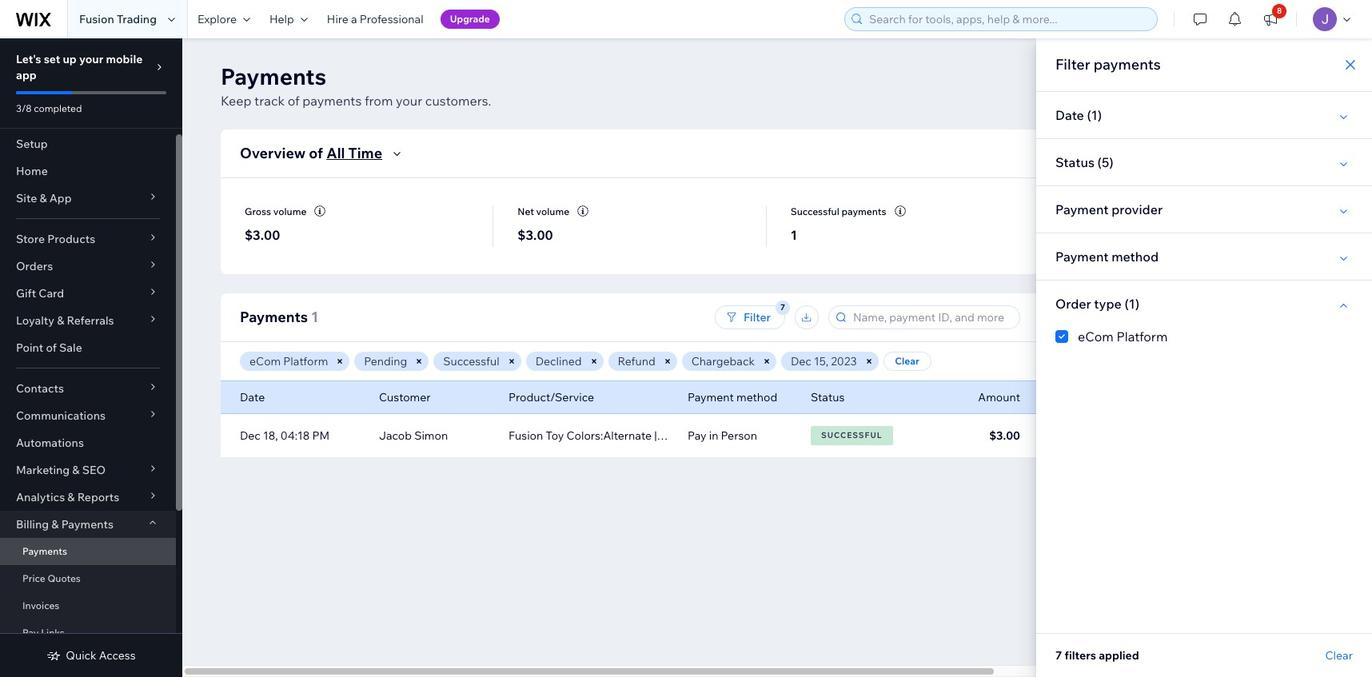 Task type: locate. For each thing, give the bounding box(es) containing it.
automations link
[[0, 429, 176, 457]]

Search for tools, apps, help & more... field
[[864, 8, 1152, 30]]

fusion left toy
[[509, 429, 543, 443]]

| left another
[[749, 429, 751, 443]]

payment down chargeback
[[688, 390, 734, 405]]

provider
[[1112, 202, 1163, 217]]

dec for dec 18, 04:18 pm
[[240, 429, 261, 443]]

of
[[288, 93, 300, 109], [309, 144, 323, 162], [46, 341, 57, 355]]

1 vertical spatial dec
[[240, 429, 261, 443]]

your inside 'payments keep track of payments from your customers.'
[[396, 93, 422, 109]]

clear inside button
[[895, 355, 919, 367]]

0 vertical spatial pay
[[688, 429, 707, 443]]

| left the text
[[654, 429, 657, 443]]

|
[[654, 429, 657, 443], [749, 429, 751, 443]]

completed
[[34, 102, 82, 114]]

1 horizontal spatial volume
[[536, 205, 569, 217]]

amount
[[978, 390, 1020, 405]]

setup link
[[0, 130, 176, 158]]

dec left 18,
[[240, 429, 261, 443]]

successful
[[791, 205, 839, 217], [443, 354, 500, 369], [821, 430, 882, 441]]

1 vertical spatial your
[[396, 93, 422, 109]]

home
[[16, 164, 48, 178]]

hire a professional link
[[317, 0, 433, 38]]

help
[[269, 12, 294, 26]]

0 vertical spatial date
[[1055, 107, 1084, 123]]

ecom platform down "payments 1"
[[249, 354, 328, 369]]

card
[[39, 286, 64, 301]]

0 vertical spatial filter
[[1055, 55, 1090, 74]]

site
[[16, 191, 37, 206]]

0 horizontal spatial clear
[[895, 355, 919, 367]]

gift card button
[[0, 280, 176, 307]]

0 vertical spatial 1
[[791, 227, 797, 243]]

up
[[63, 52, 77, 66]]

(1) up status (5) in the right of the page
[[1087, 107, 1102, 123]]

1 horizontal spatial 1
[[791, 227, 797, 243]]

platform down type
[[1117, 329, 1168, 345]]

filter inside button
[[744, 310, 771, 325]]

0 horizontal spatial fusion
[[79, 12, 114, 26]]

orders button
[[0, 253, 176, 280]]

1 vertical spatial platform
[[283, 354, 328, 369]]

chargeback
[[691, 354, 755, 369]]

0 horizontal spatial of
[[46, 341, 57, 355]]

0 horizontal spatial payments
[[302, 93, 362, 109]]

1 vertical spatial 1
[[311, 308, 318, 326]]

ecom down "payments 1"
[[249, 354, 281, 369]]

0 vertical spatial payment
[[1055, 202, 1109, 217]]

status down dec 15, 2023
[[811, 390, 845, 405]]

1 horizontal spatial |
[[749, 429, 751, 443]]

1 vertical spatial filter
[[744, 310, 771, 325]]

track
[[254, 93, 285, 109]]

1 vertical spatial status
[[811, 390, 845, 405]]

date up status (5) in the right of the page
[[1055, 107, 1084, 123]]

of for overview of
[[309, 144, 323, 162]]

0 vertical spatial clear
[[895, 355, 919, 367]]

& inside popup button
[[67, 490, 75, 505]]

& right loyalty
[[57, 313, 64, 328]]

1 horizontal spatial method
[[1112, 249, 1159, 265]]

payments
[[1094, 55, 1161, 74], [302, 93, 362, 109], [842, 205, 886, 217]]

ecom down "order type (1)"
[[1078, 329, 1114, 345]]

1 volume from the left
[[273, 205, 307, 217]]

0 horizontal spatial platform
[[283, 354, 328, 369]]

filters
[[1065, 648, 1096, 663]]

0 horizontal spatial pay
[[22, 627, 39, 639]]

0 vertical spatial fusion
[[79, 12, 114, 26]]

1 vertical spatial ecom platform
[[249, 354, 328, 369]]

payments inside dropdown button
[[61, 517, 114, 532]]

date up 18,
[[240, 390, 265, 405]]

0 vertical spatial payments
[[1094, 55, 1161, 74]]

status left "(5)"
[[1055, 154, 1095, 170]]

quick
[[66, 648, 96, 663]]

2 vertical spatial of
[[46, 341, 57, 355]]

all time
[[326, 144, 382, 162]]

1 vertical spatial clear
[[1325, 648, 1353, 663]]

filter up date (1)
[[1055, 55, 1090, 74]]

payment down status (5) in the right of the page
[[1055, 202, 1109, 217]]

platform down "payments 1"
[[283, 354, 328, 369]]

1 horizontal spatial payments
[[842, 205, 886, 217]]

2 horizontal spatial payments
[[1094, 55, 1161, 74]]

volume for gross volume
[[273, 205, 307, 217]]

0 horizontal spatial date
[[240, 390, 265, 405]]

0 horizontal spatial status
[[811, 390, 845, 405]]

1 horizontal spatial ecom
[[1078, 329, 1114, 345]]

filter up chargeback
[[744, 310, 771, 325]]

of right track
[[288, 93, 300, 109]]

0 vertical spatial platform
[[1117, 329, 1168, 345]]

1 horizontal spatial platform
[[1117, 329, 1168, 345]]

pay inside sidebar 'element'
[[22, 627, 39, 639]]

1 horizontal spatial your
[[396, 93, 422, 109]]

1 horizontal spatial pay
[[688, 429, 707, 443]]

& right billing
[[51, 517, 59, 532]]

0 horizontal spatial method
[[736, 390, 777, 405]]

& for loyalty
[[57, 313, 64, 328]]

(1) right type
[[1125, 296, 1140, 312]]

volume right gross
[[273, 205, 307, 217]]

simon
[[414, 429, 448, 443]]

ecom
[[1078, 329, 1114, 345], [249, 354, 281, 369]]

1 vertical spatial (1)
[[1125, 296, 1140, 312]]

0 horizontal spatial clear button
[[883, 352, 931, 371]]

order type (1)
[[1055, 296, 1140, 312]]

0 vertical spatial successful
[[791, 205, 839, 217]]

payments inside 'payments keep track of payments from your customers.'
[[302, 93, 362, 109]]

volume right net
[[536, 205, 569, 217]]

0 horizontal spatial |
[[654, 429, 657, 443]]

upgrade
[[450, 13, 490, 25]]

1 vertical spatial payment method
[[688, 390, 777, 405]]

1 horizontal spatial date
[[1055, 107, 1084, 123]]

1 vertical spatial payments
[[302, 93, 362, 109]]

1 vertical spatial clear button
[[1325, 648, 1353, 663]]

clear for clear button to the left
[[895, 355, 919, 367]]

ecom inside checkbox
[[1078, 329, 1114, 345]]

1 vertical spatial pay
[[22, 627, 39, 639]]

automations
[[16, 436, 84, 450]]

& left seo
[[72, 463, 80, 477]]

date
[[1055, 107, 1084, 123], [240, 390, 265, 405]]

2 vertical spatial successful
[[821, 430, 882, 441]]

jacob simon
[[379, 429, 448, 443]]

your right from
[[396, 93, 422, 109]]

& inside "dropdown button"
[[72, 463, 80, 477]]

1 horizontal spatial dec
[[791, 354, 811, 369]]

dec left 15,
[[791, 354, 811, 369]]

overview
[[240, 144, 306, 162]]

$3.00 down net volume at left top
[[518, 227, 553, 243]]

0 vertical spatial payment method
[[1055, 249, 1159, 265]]

invoices
[[22, 600, 59, 612]]

15,
[[814, 354, 828, 369]]

payment up order
[[1055, 249, 1109, 265]]

$3.00 down amount
[[989, 429, 1020, 443]]

your right up
[[79, 52, 103, 66]]

trading
[[117, 12, 157, 26]]

18,
[[263, 429, 278, 443]]

of inside point of sale link
[[46, 341, 57, 355]]

method down provider
[[1112, 249, 1159, 265]]

1 vertical spatial successful
[[443, 354, 500, 369]]

payments inside 'payments keep track of payments from your customers.'
[[221, 62, 326, 90]]

ecom platform down type
[[1078, 329, 1168, 345]]

volume
[[273, 205, 307, 217], [536, 205, 569, 217]]

payment method up type
[[1055, 249, 1159, 265]]

1 horizontal spatial filter
[[1055, 55, 1090, 74]]

1 horizontal spatial ecom platform
[[1078, 329, 1168, 345]]

fusion left trading on the left top of page
[[79, 12, 114, 26]]

1 vertical spatial fusion
[[509, 429, 543, 443]]

0 vertical spatial of
[[288, 93, 300, 109]]

0 horizontal spatial $3.00
[[245, 227, 280, 243]]

0 horizontal spatial volume
[[273, 205, 307, 217]]

2 volume from the left
[[536, 205, 569, 217]]

0 vertical spatial method
[[1112, 249, 1159, 265]]

1 vertical spatial method
[[736, 390, 777, 405]]

&
[[39, 191, 47, 206], [57, 313, 64, 328], [72, 463, 80, 477], [67, 490, 75, 505], [51, 517, 59, 532]]

method up person
[[736, 390, 777, 405]]

net volume
[[518, 205, 569, 217]]

8 button
[[1253, 0, 1288, 38]]

ecom platform inside checkbox
[[1078, 329, 1168, 345]]

& right the site
[[39, 191, 47, 206]]

& left reports
[[67, 490, 75, 505]]

price
[[22, 573, 45, 585]]

0 vertical spatial dec
[[791, 354, 811, 369]]

0 horizontal spatial dec
[[240, 429, 261, 443]]

method
[[1112, 249, 1159, 265], [736, 390, 777, 405]]

1 vertical spatial ecom
[[249, 354, 281, 369]]

payment
[[1055, 202, 1109, 217], [1055, 249, 1109, 265], [688, 390, 734, 405]]

2 vertical spatial payment
[[688, 390, 734, 405]]

refund
[[618, 354, 655, 369]]

analytics
[[16, 490, 65, 505]]

0 horizontal spatial ecom
[[249, 354, 281, 369]]

pm
[[312, 429, 330, 443]]

1 horizontal spatial clear
[[1325, 648, 1353, 663]]

& inside popup button
[[57, 313, 64, 328]]

store products
[[16, 232, 95, 246]]

0 vertical spatial status
[[1055, 154, 1095, 170]]

a
[[351, 12, 357, 26]]

billing & payments button
[[0, 511, 176, 538]]

1 vertical spatial of
[[309, 144, 323, 162]]

app
[[49, 191, 72, 206]]

2 vertical spatial payments
[[842, 205, 886, 217]]

0 horizontal spatial ecom platform
[[249, 354, 328, 369]]

billing & payments
[[16, 517, 114, 532]]

2 horizontal spatial of
[[309, 144, 323, 162]]

1 horizontal spatial clear button
[[1325, 648, 1353, 663]]

0 horizontal spatial filter
[[744, 310, 771, 325]]

of left all
[[309, 144, 323, 162]]

1 horizontal spatial status
[[1055, 154, 1095, 170]]

1 vertical spatial payment
[[1055, 249, 1109, 265]]

0 horizontal spatial your
[[79, 52, 103, 66]]

1 vertical spatial date
[[240, 390, 265, 405]]

1 horizontal spatial of
[[288, 93, 300, 109]]

1 horizontal spatial $3.00
[[518, 227, 553, 243]]

fusion for fusion toy colors:alternate | text field???:yes | another field:
[[509, 429, 543, 443]]

0 horizontal spatial (1)
[[1087, 107, 1102, 123]]

0 vertical spatial ecom platform
[[1078, 329, 1168, 345]]

0 vertical spatial clear button
[[883, 352, 931, 371]]

text
[[659, 429, 681, 443]]

status
[[1055, 154, 1095, 170], [811, 390, 845, 405]]

time
[[348, 144, 382, 162]]

net
[[518, 205, 534, 217]]

1 | from the left
[[654, 429, 657, 443]]

payment method down chargeback
[[688, 390, 777, 405]]

0 vertical spatial ecom
[[1078, 329, 1114, 345]]

pay left in
[[688, 429, 707, 443]]

of left "sale"
[[46, 341, 57, 355]]

pay left links
[[22, 627, 39, 639]]

1 horizontal spatial fusion
[[509, 429, 543, 443]]

$3.00 down gross
[[245, 227, 280, 243]]

0 vertical spatial your
[[79, 52, 103, 66]]



Task type: vqa. For each thing, say whether or not it's contained in the screenshot.
REFUND
yes



Task type: describe. For each thing, give the bounding box(es) containing it.
seo
[[82, 463, 106, 477]]

2023
[[831, 354, 857, 369]]

0 vertical spatial (1)
[[1087, 107, 1102, 123]]

upgrade button
[[440, 10, 500, 29]]

fusion for fusion trading
[[79, 12, 114, 26]]

of inside 'payments keep track of payments from your customers.'
[[288, 93, 300, 109]]

products
[[47, 232, 95, 246]]

payments for payments
[[22, 545, 67, 557]]

marketing & seo
[[16, 463, 106, 477]]

gross volume
[[245, 205, 307, 217]]

help button
[[260, 0, 317, 38]]

status (5)
[[1055, 154, 1114, 170]]

hire a professional
[[327, 12, 424, 26]]

customer
[[379, 390, 431, 405]]

pay links
[[22, 627, 65, 639]]

marketing
[[16, 463, 70, 477]]

date for date
[[240, 390, 265, 405]]

status for status (5)
[[1055, 154, 1095, 170]]

communications
[[16, 409, 106, 423]]

quick access button
[[47, 648, 136, 663]]

7 filters applied
[[1055, 648, 1139, 663]]

product/service
[[509, 390, 594, 405]]

7
[[1055, 648, 1062, 663]]

pending
[[364, 354, 407, 369]]

date (1)
[[1055, 107, 1102, 123]]

0 horizontal spatial 1
[[311, 308, 318, 326]]

price quotes link
[[0, 565, 176, 593]]

payments keep track of payments from your customers.
[[221, 62, 491, 109]]

0 horizontal spatial payment method
[[688, 390, 777, 405]]

field:
[[799, 429, 824, 443]]

setup
[[16, 137, 48, 151]]

quotes
[[47, 573, 81, 585]]

sidebar element
[[0, 38, 182, 677]]

orders
[[16, 259, 53, 273]]

platform inside checkbox
[[1117, 329, 1168, 345]]

marketing & seo button
[[0, 457, 176, 484]]

loyalty & referrals
[[16, 313, 114, 328]]

let's
[[16, 52, 41, 66]]

in
[[709, 429, 718, 443]]

reports
[[77, 490, 119, 505]]

Name, payment ID, and more field
[[848, 306, 1015, 329]]

pay in person
[[688, 429, 757, 443]]

gross
[[245, 205, 271, 217]]

fusion trading
[[79, 12, 157, 26]]

analytics & reports button
[[0, 484, 176, 511]]

payments link
[[0, 538, 176, 565]]

2 horizontal spatial $3.00
[[989, 429, 1020, 443]]

1 horizontal spatial payment method
[[1055, 249, 1159, 265]]

filter for filter payments
[[1055, 55, 1090, 74]]

billing
[[16, 517, 49, 532]]

referrals
[[67, 313, 114, 328]]

invoices link
[[0, 593, 176, 620]]

1 horizontal spatial (1)
[[1125, 296, 1140, 312]]

eCom Platform checkbox
[[1055, 327, 1353, 346]]

site & app
[[16, 191, 72, 206]]

contacts button
[[0, 375, 176, 402]]

declined
[[536, 354, 582, 369]]

(5)
[[1098, 154, 1114, 170]]

& for analytics
[[67, 490, 75, 505]]

mobile
[[106, 52, 143, 66]]

your inside let's set up your mobile app
[[79, 52, 103, 66]]

analytics & reports
[[16, 490, 119, 505]]

loyalty & referrals button
[[0, 307, 176, 334]]

volume for net volume
[[536, 205, 569, 217]]

2 | from the left
[[749, 429, 751, 443]]

all time button
[[326, 144, 406, 163]]

& for site
[[39, 191, 47, 206]]

keep
[[221, 93, 251, 109]]

customers.
[[425, 93, 491, 109]]

3/8 completed
[[16, 102, 82, 114]]

gift card
[[16, 286, 64, 301]]

site & app button
[[0, 185, 176, 212]]

payments for filter payments
[[1094, 55, 1161, 74]]

& for billing
[[51, 517, 59, 532]]

dec for dec 15, 2023
[[791, 354, 811, 369]]

$3.00 for gross
[[245, 227, 280, 243]]

payment provider
[[1055, 202, 1163, 217]]

8
[[1277, 6, 1282, 16]]

dec 18, 04:18 pm
[[240, 429, 330, 443]]

status for status
[[811, 390, 845, 405]]

jacob
[[379, 429, 412, 443]]

payments for successful payments
[[842, 205, 886, 217]]

fusion toy colors:alternate | text field???:yes | another field:
[[509, 429, 824, 443]]

successful payments
[[791, 205, 886, 217]]

gift
[[16, 286, 36, 301]]

3/8
[[16, 102, 32, 114]]

& for marketing
[[72, 463, 80, 477]]

colors:alternate
[[567, 429, 652, 443]]

store products button
[[0, 225, 176, 253]]

links
[[41, 627, 65, 639]]

app
[[16, 68, 37, 82]]

type
[[1094, 296, 1122, 312]]

loyalty
[[16, 313, 54, 328]]

date for date (1)
[[1055, 107, 1084, 123]]

set
[[44, 52, 60, 66]]

sale
[[59, 341, 82, 355]]

payments 1
[[240, 308, 318, 326]]

clear for clear button to the bottom
[[1325, 648, 1353, 663]]

explore
[[198, 12, 237, 26]]

toy
[[546, 429, 564, 443]]

quick access
[[66, 648, 136, 663]]

field???:yes
[[684, 429, 746, 443]]

$3.00 for net
[[518, 227, 553, 243]]

contacts
[[16, 381, 64, 396]]

pay links link
[[0, 620, 176, 647]]

payments for payments 1
[[240, 308, 308, 326]]

filter for filter
[[744, 310, 771, 325]]

point
[[16, 341, 43, 355]]

pay for pay in person
[[688, 429, 707, 443]]

pay for pay links
[[22, 627, 39, 639]]

filter button
[[715, 305, 785, 329]]

point of sale link
[[0, 334, 176, 361]]

payments for payments keep track of payments from your customers.
[[221, 62, 326, 90]]

of for point of sale
[[46, 341, 57, 355]]

communications button
[[0, 402, 176, 429]]



